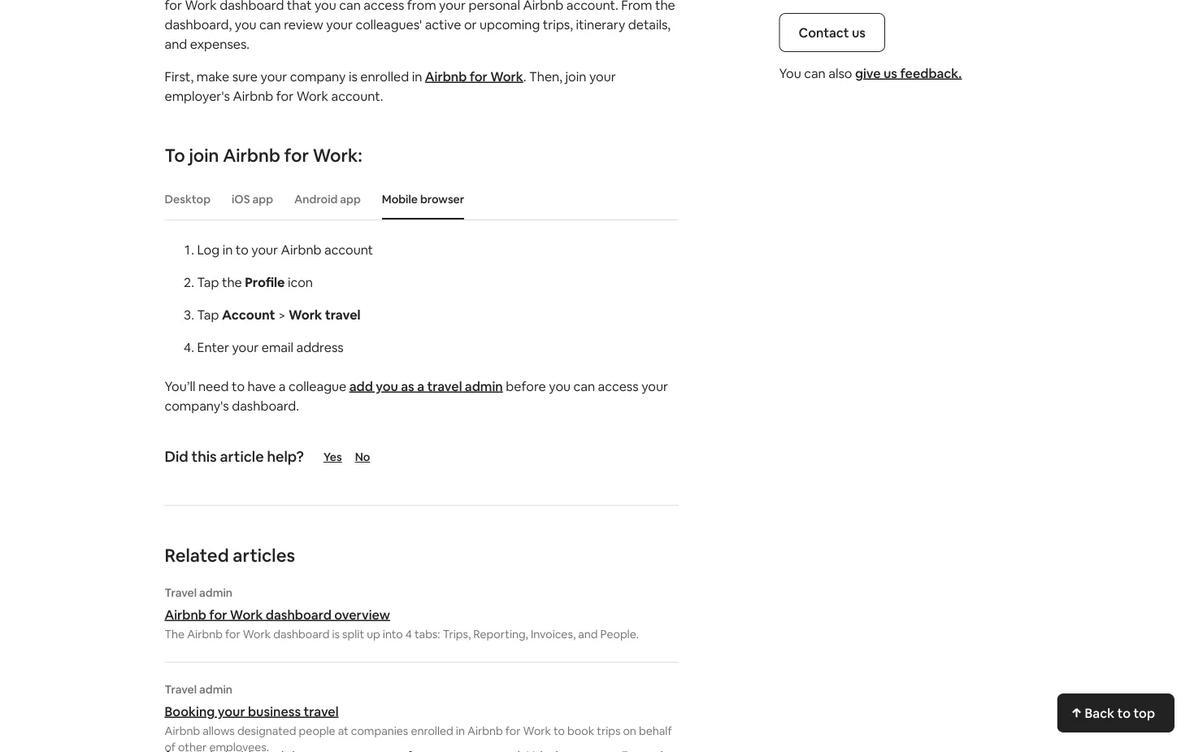 Task type: locate. For each thing, give the bounding box(es) containing it.
your for then,
[[589, 68, 616, 85]]

work down "company"
[[297, 87, 329, 104]]

1 vertical spatial in
[[223, 241, 233, 258]]

1 a from the left
[[279, 378, 286, 394]]

add you as a travel admin link
[[349, 378, 503, 394]]

your for make
[[261, 68, 287, 85]]

airbnb right the
[[187, 627, 223, 642]]

then,
[[529, 68, 563, 85]]

0 horizontal spatial is
[[332, 627, 340, 642]]

a right have
[[279, 378, 286, 394]]

airbnb up other
[[165, 724, 200, 738]]

work inside . then, join your employer's airbnb for work account.
[[297, 87, 329, 104]]

before you can access your company's dashboard.
[[165, 378, 668, 414]]

1 horizontal spatial app
[[340, 192, 361, 207]]

travel for airbnb
[[165, 586, 197, 600]]

admin left 'before'
[[465, 378, 503, 394]]

tap
[[197, 274, 219, 290], [197, 306, 219, 323]]

airbnb down booking your business travel link
[[468, 724, 503, 738]]

4
[[406, 627, 412, 642]]

your inside the travel admin booking your business travel airbnb allows designated people at companies enrolled in airbnb for work to book trips on behalf of other employees.
[[218, 703, 245, 720]]

1 horizontal spatial enrolled
[[411, 724, 454, 738]]

travel right as
[[427, 378, 462, 394]]

desktop
[[165, 192, 211, 207]]

to left top
[[1118, 705, 1131, 721]]

2 tap from the top
[[197, 306, 219, 323]]

admin for booking your business travel
[[199, 682, 233, 697]]

did
[[165, 447, 188, 466]]

in right log
[[223, 241, 233, 258]]

android app
[[294, 192, 361, 207]]

is up account.
[[349, 68, 358, 85]]

airbnb up the
[[165, 606, 206, 623]]

1 tap from the top
[[197, 274, 219, 290]]

your right sure
[[261, 68, 287, 85]]

contact us link
[[779, 13, 886, 52]]

your up profile
[[252, 241, 278, 258]]

for left work:
[[284, 144, 309, 167]]

travel up people
[[304, 703, 339, 720]]

1 vertical spatial travel
[[427, 378, 462, 394]]

2 you from the left
[[549, 378, 571, 394]]

2 app from the left
[[340, 192, 361, 207]]

your right access
[[642, 378, 668, 394]]

ios app button
[[224, 184, 281, 215]]

1 horizontal spatial you
[[549, 378, 571, 394]]

join right then,
[[566, 68, 587, 85]]

book
[[568, 724, 595, 738]]

tabs:
[[415, 627, 440, 642]]

tab list
[[157, 179, 679, 220]]

ios app
[[232, 192, 273, 207]]

into
[[383, 627, 403, 642]]

0 vertical spatial travel
[[165, 586, 197, 600]]

employees.
[[209, 740, 269, 752]]

1 vertical spatial admin
[[199, 586, 233, 600]]

1 app from the left
[[253, 192, 273, 207]]

us
[[852, 24, 866, 41], [884, 65, 898, 81]]

0 vertical spatial tap
[[197, 274, 219, 290]]

enrolled up account.
[[360, 68, 409, 85]]

to
[[236, 241, 249, 258], [232, 378, 245, 394], [1118, 705, 1131, 721], [554, 724, 565, 738]]

dashboard left split
[[273, 627, 330, 642]]

tap left the
[[197, 274, 219, 290]]

airbnb
[[425, 68, 467, 85], [233, 87, 273, 104], [223, 144, 280, 167], [281, 241, 322, 258], [165, 606, 206, 623], [187, 627, 223, 642], [165, 724, 200, 738], [468, 724, 503, 738]]

2 vertical spatial travel
[[304, 703, 339, 720]]

us right contact
[[852, 24, 866, 41]]

1 you from the left
[[376, 378, 398, 394]]

you left as
[[376, 378, 398, 394]]

have
[[248, 378, 276, 394]]

to inside back to top button
[[1118, 705, 1131, 721]]

travel admin airbnb for work dashboard overview the airbnb for work dashboard is split up into 4 tabs: trips, reporting, invoices, and people.
[[165, 586, 639, 642]]

and
[[578, 627, 598, 642]]

profile
[[245, 274, 285, 290]]

0 horizontal spatial can
[[574, 378, 595, 394]]

travel
[[325, 306, 361, 323], [427, 378, 462, 394], [304, 703, 339, 720]]

airbnb down sure
[[233, 87, 273, 104]]

1 vertical spatial is
[[332, 627, 340, 642]]

address
[[296, 339, 344, 355]]

article
[[220, 447, 264, 466]]

0 vertical spatial join
[[566, 68, 587, 85]]

work inside the travel admin booking your business travel airbnb allows designated people at companies enrolled in airbnb for work to book trips on behalf of other employees.
[[523, 724, 551, 738]]

travel up booking
[[165, 682, 197, 697]]

your inside . then, join your employer's airbnb for work account.
[[589, 68, 616, 85]]

people.
[[601, 627, 639, 642]]

up
[[367, 627, 380, 642]]

you can also give us feedback.
[[779, 65, 962, 81]]

your up allows on the bottom of the page
[[218, 703, 245, 720]]

for right the
[[225, 627, 240, 642]]

0 vertical spatial in
[[412, 68, 422, 85]]

give
[[855, 65, 881, 81]]

account.
[[331, 87, 384, 104]]

airbnb for work dashboard overview link
[[165, 606, 679, 623]]

0 horizontal spatial you
[[376, 378, 398, 394]]

enter your email address
[[197, 339, 344, 355]]

add
[[349, 378, 373, 394]]

1 horizontal spatial a
[[417, 378, 425, 394]]

trips,
[[443, 627, 471, 642]]

travel down related
[[165, 586, 197, 600]]

account
[[222, 306, 275, 323]]

tap up "enter"
[[197, 306, 219, 323]]

work left book
[[523, 724, 551, 738]]

your right then,
[[589, 68, 616, 85]]

join
[[566, 68, 587, 85], [189, 144, 219, 167]]

admin inside the travel admin booking your business travel airbnb allows designated people at companies enrolled in airbnb for work to book trips on behalf of other employees.
[[199, 682, 233, 697]]

app
[[253, 192, 273, 207], [340, 192, 361, 207]]

app right android
[[340, 192, 361, 207]]

1 vertical spatial can
[[574, 378, 595, 394]]

enrolled down booking your business travel link
[[411, 724, 454, 738]]

join right "to"
[[189, 144, 219, 167]]

email
[[262, 339, 294, 355]]

2 travel from the top
[[165, 682, 197, 697]]

in left airbnb for work link
[[412, 68, 422, 85]]

related articles
[[165, 544, 295, 567]]

for left .
[[470, 68, 488, 85]]

1 travel from the top
[[165, 586, 197, 600]]

to left book
[[554, 724, 565, 738]]

you right 'before'
[[549, 378, 571, 394]]

1 vertical spatial join
[[189, 144, 219, 167]]

can left access
[[574, 378, 595, 394]]

to right log
[[236, 241, 249, 258]]

for left book
[[506, 724, 521, 738]]

allows
[[203, 724, 235, 738]]

is
[[349, 68, 358, 85], [332, 627, 340, 642]]

travel inside the travel admin booking your business travel airbnb allows designated people at companies enrolled in airbnb for work to book trips on behalf of other employees.
[[165, 682, 197, 697]]

travel up address
[[325, 306, 361, 323]]

0 vertical spatial dashboard
[[266, 606, 332, 623]]

for down "company"
[[276, 87, 294, 104]]

is left split
[[332, 627, 340, 642]]

designated
[[237, 724, 296, 738]]

dashboard left the 'overview'
[[266, 606, 332, 623]]

0 horizontal spatial us
[[852, 24, 866, 41]]

0 horizontal spatial app
[[253, 192, 273, 207]]

a right as
[[417, 378, 425, 394]]

0 vertical spatial is
[[349, 68, 358, 85]]

0 horizontal spatial a
[[279, 378, 286, 394]]

work left then,
[[491, 68, 523, 85]]

1 vertical spatial travel
[[165, 682, 197, 697]]

travel for booking
[[165, 682, 197, 697]]

dashboard.
[[232, 397, 299, 414]]

0 vertical spatial enrolled
[[360, 68, 409, 85]]

enter
[[197, 339, 229, 355]]

you'll
[[165, 378, 196, 394]]

admin down related articles on the bottom left of the page
[[199, 586, 233, 600]]

can right you
[[804, 65, 826, 81]]

access
[[598, 378, 639, 394]]

admin for airbnb for work dashboard overview
[[199, 586, 233, 600]]

1 horizontal spatial us
[[884, 65, 898, 81]]

2 vertical spatial in
[[456, 724, 465, 738]]

android app button
[[286, 184, 369, 215]]

travel inside travel admin airbnb for work dashboard overview the airbnb for work dashboard is split up into 4 tabs: trips, reporting, invoices, and people.
[[165, 586, 197, 600]]

a
[[279, 378, 286, 394], [417, 378, 425, 394]]

your for admin
[[218, 703, 245, 720]]

travel
[[165, 586, 197, 600], [165, 682, 197, 697]]

dashboard
[[266, 606, 332, 623], [273, 627, 330, 642]]

2 horizontal spatial in
[[456, 724, 465, 738]]

work right > at the top left
[[289, 306, 322, 323]]

log
[[197, 241, 220, 258]]

1 vertical spatial tap
[[197, 306, 219, 323]]

android
[[294, 192, 338, 207]]

airbnb left .
[[425, 68, 467, 85]]

admin up booking
[[199, 682, 233, 697]]

0 horizontal spatial enrolled
[[360, 68, 409, 85]]

in down booking your business travel link
[[456, 724, 465, 738]]

people
[[299, 724, 336, 738]]

app right ios
[[253, 192, 273, 207]]

admin inside travel admin airbnb for work dashboard overview the airbnb for work dashboard is split up into 4 tabs: trips, reporting, invoices, and people.
[[199, 586, 233, 600]]

employer's
[[165, 87, 230, 104]]

tap the profile icon
[[197, 274, 313, 290]]

us right give
[[884, 65, 898, 81]]

desktop button
[[157, 184, 219, 215]]

1 vertical spatial enrolled
[[411, 724, 454, 738]]

back to top
[[1085, 705, 1156, 721]]

join inside . then, join your employer's airbnb for work account.
[[566, 68, 587, 85]]

2 vertical spatial admin
[[199, 682, 233, 697]]

1 vertical spatial dashboard
[[273, 627, 330, 642]]

1 horizontal spatial can
[[804, 65, 826, 81]]

booking your business travel link
[[165, 703, 679, 720]]

to inside the travel admin booking your business travel airbnb allows designated people at companies enrolled in airbnb for work to book trips on behalf of other employees.
[[554, 724, 565, 738]]

tab list containing desktop
[[157, 179, 679, 220]]

to left have
[[232, 378, 245, 394]]

1 horizontal spatial join
[[566, 68, 587, 85]]

back to top button
[[1058, 694, 1175, 733]]



Task type: describe. For each thing, give the bounding box(es) containing it.
related
[[165, 544, 229, 567]]

you
[[779, 65, 802, 81]]

feedback.
[[901, 65, 962, 81]]

first, make sure your company is enrolled in airbnb for work
[[165, 68, 523, 85]]

did this article help?
[[165, 447, 304, 466]]

airbnb up 'icon'
[[281, 241, 322, 258]]

make
[[197, 68, 229, 85]]

enrolled inside the travel admin booking your business travel airbnb allows designated people at companies enrolled in airbnb for work to book trips on behalf of other employees.
[[411, 724, 454, 738]]

1 horizontal spatial is
[[349, 68, 358, 85]]

on
[[623, 724, 637, 738]]

help?
[[267, 447, 304, 466]]

your for in
[[252, 241, 278, 258]]

no
[[355, 450, 370, 464]]

articles
[[233, 544, 295, 567]]

the
[[222, 274, 242, 290]]

0 vertical spatial us
[[852, 24, 866, 41]]

before
[[506, 378, 546, 394]]

company's
[[165, 397, 229, 414]]

reporting,
[[473, 627, 528, 642]]

ios
[[232, 192, 250, 207]]

overview
[[334, 606, 390, 623]]

back
[[1085, 705, 1115, 721]]

0 vertical spatial can
[[804, 65, 826, 81]]

need
[[198, 378, 229, 394]]

work down related articles on the bottom left of the page
[[230, 606, 263, 623]]

is inside travel admin airbnb for work dashboard overview the airbnb for work dashboard is split up into 4 tabs: trips, reporting, invoices, and people.
[[332, 627, 340, 642]]

to join airbnb for work:
[[165, 144, 363, 167]]

1 vertical spatial us
[[884, 65, 898, 81]]

0 horizontal spatial in
[[223, 241, 233, 258]]

contact us
[[799, 24, 866, 41]]

behalf
[[639, 724, 672, 738]]

. then, join your employer's airbnb for work account.
[[165, 68, 616, 104]]

you'll need to have a colleague add you as a travel admin
[[165, 378, 503, 394]]

in inside the travel admin booking your business travel airbnb allows designated people at companies enrolled in airbnb for work to book trips on behalf of other employees.
[[456, 724, 465, 738]]

app for android app
[[340, 192, 361, 207]]

for inside the travel admin booking your business travel airbnb allows designated people at companies enrolled in airbnb for work to book trips on behalf of other employees.
[[506, 724, 521, 738]]

your left email
[[232, 339, 259, 355]]

travel inside the travel admin booking your business travel airbnb allows designated people at companies enrolled in airbnb for work to book trips on behalf of other employees.
[[304, 703, 339, 720]]

sure
[[232, 68, 258, 85]]

account
[[324, 241, 373, 258]]

mobile browser
[[382, 192, 464, 207]]

>
[[278, 306, 286, 323]]

tap account > work travel
[[197, 306, 361, 323]]

.
[[523, 68, 527, 85]]

company
[[290, 68, 346, 85]]

yes
[[324, 450, 342, 464]]

booking your business travel element
[[165, 682, 679, 752]]

for down related articles on the bottom left of the page
[[209, 606, 227, 623]]

travel admin booking your business travel airbnb allows designated people at companies enrolled in airbnb for work to book trips on behalf of other employees.
[[165, 682, 672, 752]]

airbnb for work dashboard overview element
[[165, 586, 679, 642]]

icon
[[288, 274, 313, 290]]

you inside before you can access your company's dashboard.
[[549, 378, 571, 394]]

top
[[1134, 705, 1156, 721]]

for inside . then, join your employer's airbnb for work account.
[[276, 87, 294, 104]]

tap for tap account > work travel
[[197, 306, 219, 323]]

companies
[[351, 724, 408, 738]]

0 vertical spatial travel
[[325, 306, 361, 323]]

this
[[192, 447, 217, 466]]

contact
[[799, 24, 849, 41]]

mobile browser button
[[374, 184, 473, 215]]

1 horizontal spatial in
[[412, 68, 422, 85]]

trips
[[597, 724, 621, 738]]

of
[[165, 740, 176, 752]]

yes button
[[324, 450, 342, 464]]

colleague
[[289, 378, 347, 394]]

also
[[829, 65, 853, 81]]

mobile
[[382, 192, 418, 207]]

at
[[338, 724, 349, 738]]

the
[[165, 627, 185, 642]]

can inside before you can access your company's dashboard.
[[574, 378, 595, 394]]

first,
[[165, 68, 194, 85]]

as
[[401, 378, 415, 394]]

work:
[[313, 144, 363, 167]]

your inside before you can access your company's dashboard.
[[642, 378, 668, 394]]

app for ios app
[[253, 192, 273, 207]]

give us feedback. link
[[855, 65, 962, 81]]

0 vertical spatial admin
[[465, 378, 503, 394]]

tap for tap the profile icon
[[197, 274, 219, 290]]

no button
[[355, 450, 402, 464]]

work up business
[[243, 627, 271, 642]]

2 a from the left
[[417, 378, 425, 394]]

airbnb inside . then, join your employer's airbnb for work account.
[[233, 87, 273, 104]]

log in to your airbnb account
[[197, 241, 373, 258]]

0 horizontal spatial join
[[189, 144, 219, 167]]

airbnb for work link
[[425, 68, 523, 85]]

booking
[[165, 703, 215, 720]]

airbnb up ios app button
[[223, 144, 280, 167]]

business
[[248, 703, 301, 720]]

to
[[165, 144, 185, 167]]

other
[[178, 740, 207, 752]]

split
[[342, 627, 364, 642]]

invoices,
[[531, 627, 576, 642]]



Task type: vqa. For each thing, say whether or not it's contained in the screenshot.
ENROLLED to the left
yes



